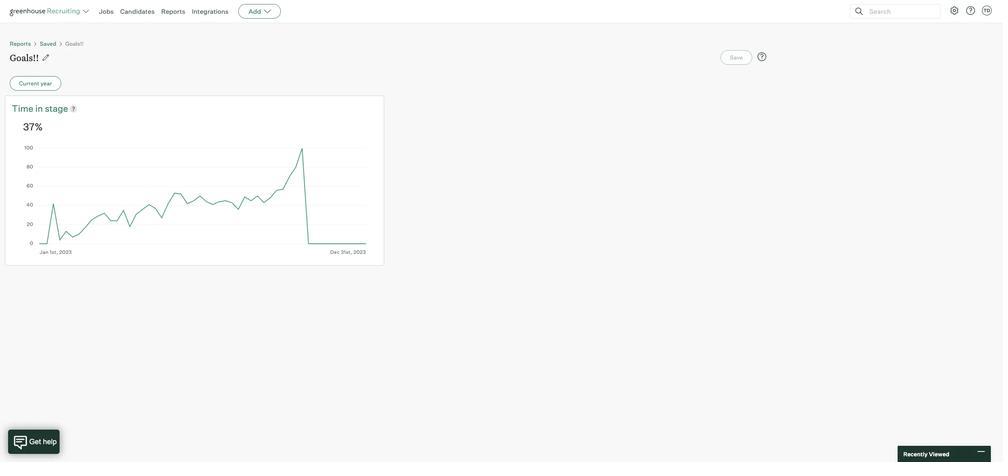 Task type: vqa. For each thing, say whether or not it's contained in the screenshot.
TD button
yes



Task type: locate. For each thing, give the bounding box(es) containing it.
0 vertical spatial reports
[[161, 7, 185, 15]]

time in
[[12, 103, 45, 114]]

goals!! right "saved" link
[[65, 40, 84, 47]]

reports link left saved
[[10, 40, 31, 47]]

goals!!
[[65, 40, 84, 47], [10, 51, 39, 64]]

reports right candidates link
[[161, 7, 185, 15]]

0 horizontal spatial reports
[[10, 40, 31, 47]]

current
[[19, 80, 39, 87]]

0 vertical spatial reports link
[[161, 7, 185, 15]]

0 vertical spatial goals!!
[[65, 40, 84, 47]]

goals!! left edit icon
[[10, 51, 39, 64]]

td
[[984, 8, 991, 13]]

1 horizontal spatial goals!!
[[65, 40, 84, 47]]

td button
[[983, 6, 992, 15]]

reports
[[161, 7, 185, 15], [10, 40, 31, 47]]

reports link
[[161, 7, 185, 15], [10, 40, 31, 47]]

1 vertical spatial reports link
[[10, 40, 31, 47]]

reports for the left reports link
[[10, 40, 31, 47]]

saved
[[40, 40, 56, 47]]

37%
[[23, 121, 43, 133]]

1 horizontal spatial reports
[[161, 7, 185, 15]]

jobs
[[99, 7, 114, 15]]

0 horizontal spatial goals!!
[[10, 51, 39, 64]]

1 vertical spatial reports
[[10, 40, 31, 47]]

reports left saved
[[10, 40, 31, 47]]

year
[[41, 80, 52, 87]]

reports link right candidates link
[[161, 7, 185, 15]]

greenhouse recruiting image
[[10, 6, 83, 16]]

td button
[[981, 4, 994, 17]]

configure image
[[950, 6, 960, 15]]

goals!! link
[[65, 40, 84, 47]]



Task type: describe. For each thing, give the bounding box(es) containing it.
integrations link
[[192, 7, 229, 15]]

recently viewed
[[904, 451, 950, 458]]

in
[[35, 103, 43, 114]]

saved link
[[40, 40, 56, 47]]

0 horizontal spatial reports link
[[10, 40, 31, 47]]

integrations
[[192, 7, 229, 15]]

in link
[[35, 103, 45, 115]]

add
[[249, 7, 261, 15]]

xychart image
[[23, 146, 366, 255]]

candidates
[[120, 7, 155, 15]]

recently
[[904, 451, 928, 458]]

candidates link
[[120, 7, 155, 15]]

stage link
[[45, 103, 68, 115]]

stage
[[45, 103, 68, 114]]

edit image
[[42, 54, 50, 62]]

current year
[[19, 80, 52, 87]]

1 horizontal spatial reports link
[[161, 7, 185, 15]]

Search text field
[[868, 5, 933, 17]]

jobs link
[[99, 7, 114, 15]]

add button
[[239, 4, 281, 19]]

1 vertical spatial goals!!
[[10, 51, 39, 64]]

time link
[[12, 103, 35, 115]]

faq image
[[758, 52, 767, 62]]

viewed
[[929, 451, 950, 458]]

current year button
[[10, 76, 61, 91]]

time
[[12, 103, 33, 114]]

reports for rightmost reports link
[[161, 7, 185, 15]]



